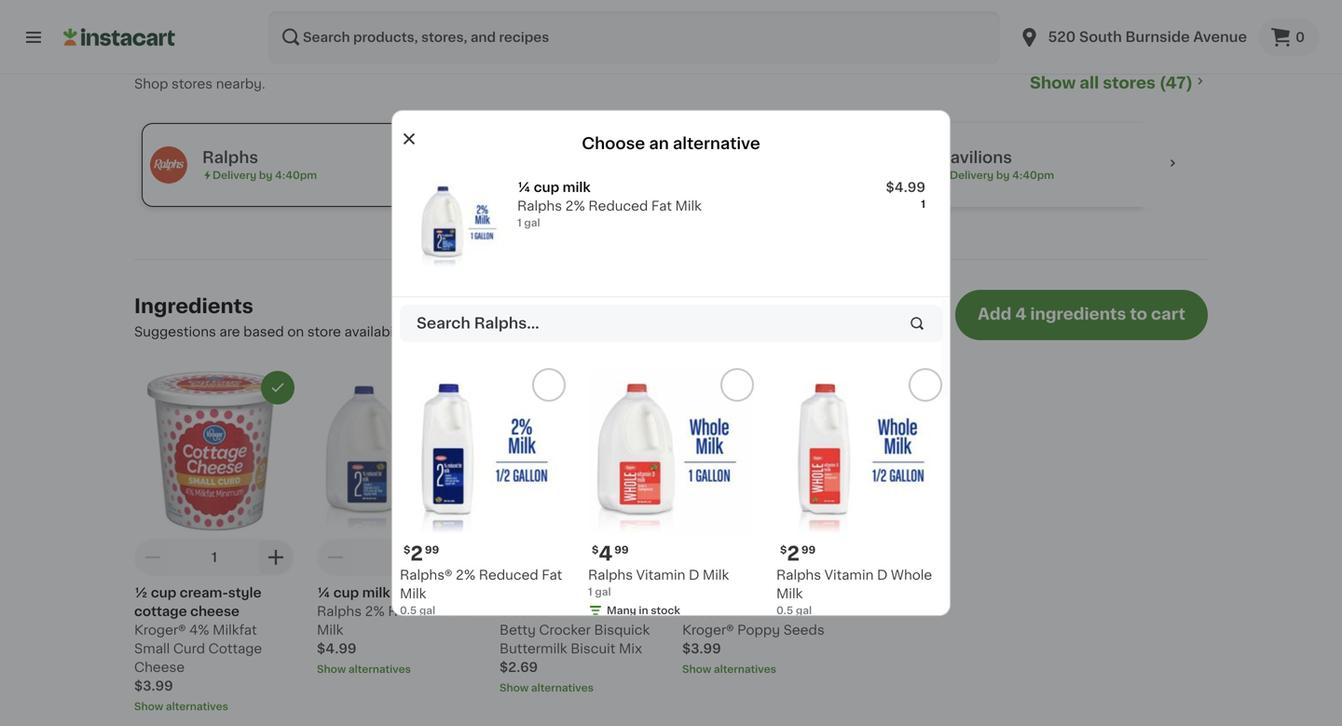 Task type: locate. For each thing, give the bounding box(es) containing it.
3 $ from the left
[[780, 545, 787, 555]]

to
[[1130, 306, 1148, 322], [590, 325, 604, 338]]

ralphs right ralphs icon at the left top of the page
[[202, 150, 258, 165]]

1 d from the left
[[689, 569, 699, 582]]

unselect item image down the
[[452, 379, 469, 396]]

2 kroger® from the left
[[682, 624, 734, 637]]

1 horizontal spatial fat
[[542, 569, 562, 582]]

1 unselect item image from the left
[[635, 379, 652, 396]]

choose an alternative
[[582, 136, 760, 151]]

0.5 down ralphs®
[[400, 605, 417, 616]]

0 horizontal spatial cup
[[151, 586, 176, 599]]

$4.99 inside ¼ cup milk ralphs 2% reduced fat milk $4.99 show alternatives
[[317, 642, 357, 655]]

unselect item image
[[635, 379, 652, 396], [818, 379, 834, 396]]

unselect item image down confirm
[[635, 379, 652, 396]]

decrement quantity image up ½
[[142, 546, 164, 569]]

dialog
[[392, 110, 951, 726]]

to inside 'button'
[[1130, 306, 1148, 322]]

2 horizontal spatial by
[[996, 170, 1010, 180]]

increment quantity image left decrement quantity image
[[265, 546, 287, 569]]

1 horizontal spatial ¼
[[517, 181, 531, 194]]

4 right add
[[1015, 306, 1027, 322]]

1 horizontal spatial $
[[592, 545, 599, 555]]

decrement quantity image for tablespoon
[[690, 546, 712, 569]]

2 d from the left
[[877, 569, 888, 582]]

reduced inside ralphs® 2% reduced fat milk 0.5 gal
[[479, 569, 539, 582]]

2 up poppy
[[787, 544, 800, 563]]

$ 2 99 up ralphs®
[[404, 544, 439, 563]]

1 vertical spatial to
[[590, 325, 604, 338]]

0 vertical spatial milk
[[563, 181, 591, 194]]

$3.99
[[682, 642, 721, 655], [134, 679, 173, 692]]

1 horizontal spatial to
[[1130, 306, 1148, 322]]

tablespoon
[[691, 586, 767, 599]]

2 delivery by 4:40pm from the left
[[581, 170, 685, 180]]

1 horizontal spatial $ 2 99
[[780, 544, 816, 563]]

0 horizontal spatial 2
[[410, 544, 423, 563]]

1 horizontal spatial cup
[[333, 586, 359, 599]]

2 unselect item image from the left
[[818, 379, 834, 396]]

1 vertical spatial reduced
[[479, 569, 539, 582]]

1 horizontal spatial decrement quantity image
[[690, 546, 712, 569]]

0 horizontal spatial $4.99
[[317, 642, 357, 655]]

2¼
[[500, 586, 521, 599]]

increment quantity image
[[447, 546, 470, 569], [813, 546, 835, 569]]

decrement quantity image
[[324, 546, 347, 569]]

unselect item image for poppy
[[818, 379, 834, 396]]

1 99 from the left
[[425, 545, 439, 555]]

vitamin up stock
[[636, 569, 686, 582]]

show alternatives button for show
[[317, 662, 477, 677]]

4:40pm for ralphs
[[275, 170, 317, 180]]

0 horizontal spatial vitamin
[[636, 569, 686, 582]]

cup inside ½ cup cream-style cottage cheese kroger® 4% milkfat small curd cottage cheese $3.99 show alternatives
[[151, 586, 176, 599]]

reduced inside ¼ cup milk ralphs 2% reduced fat milk 1 gal
[[589, 200, 648, 213]]

fat up cups
[[542, 569, 562, 582]]

0 horizontal spatial $
[[404, 545, 410, 555]]

alternatives inside ½ cup cream-style cottage cheese kroger® 4% milkfat small curd cottage cheese $3.99 show alternatives
[[166, 701, 228, 712]]

0 vertical spatial to
[[1130, 306, 1148, 322]]

delivery down vons
[[581, 170, 625, 180]]

1 horizontal spatial vitamin
[[825, 569, 874, 582]]

1 vertical spatial 4
[[599, 544, 613, 563]]

0 horizontal spatial 0.5
[[400, 605, 417, 616]]

3 by from the left
[[996, 170, 1010, 180]]

$4.99
[[886, 181, 926, 194], [317, 642, 357, 655]]

in inside product group
[[639, 605, 648, 616]]

1 down pavilions icon
[[921, 199, 926, 209]]

d up seeds
[[689, 569, 699, 582]]

½ cup cream-style cottage cheese kroger® 4% milkfat small curd cottage cheese $3.99 show alternatives
[[134, 586, 262, 712]]

delivery by 4:40pm
[[213, 170, 317, 180], [581, 170, 685, 180], [950, 170, 1054, 180]]

ralphs vitamin d whole milk 0.5 gal
[[777, 569, 932, 616]]

0 horizontal spatial to
[[590, 325, 604, 338]]

4 inside 'button'
[[1015, 306, 1027, 322]]

0 horizontal spatial increment quantity image
[[447, 546, 470, 569]]

kroger® down seeds
[[682, 624, 734, 637]]

stores inside show all stores (47) button
[[1103, 75, 1156, 91]]

0 horizontal spatial 4
[[599, 544, 613, 563]]

mix
[[619, 642, 642, 655]]

$4.99 1
[[886, 181, 926, 209]]

cottage
[[208, 642, 262, 655]]

1 horizontal spatial by
[[627, 170, 641, 180]]

1 horizontal spatial increment quantity image
[[630, 546, 653, 569]]

group containing ¼ cup milk
[[402, 167, 941, 279]]

0 horizontal spatial reduced
[[388, 605, 448, 618]]

4:40pm
[[275, 170, 317, 180], [643, 170, 685, 180], [1013, 170, 1054, 180]]

99
[[425, 545, 439, 555], [615, 545, 629, 555], [802, 545, 816, 555]]

reduced up 2¼
[[479, 569, 539, 582]]

show all stores (47)
[[1030, 75, 1193, 91]]

0 horizontal spatial 2%
[[365, 605, 385, 618]]

1 horizontal spatial 4:40pm
[[643, 170, 685, 180]]

1 horizontal spatial delivery
[[581, 170, 625, 180]]

2 unselect item image from the left
[[452, 379, 469, 396]]

decrement quantity image
[[142, 546, 164, 569], [690, 546, 712, 569]]

delivery right ralphs icon at the left top of the page
[[213, 170, 257, 180]]

reduced for 1
[[589, 200, 648, 213]]

cup for 1
[[534, 181, 559, 194]]

reduced for $4.99
[[388, 605, 448, 618]]

1 horizontal spatial 0.5
[[777, 605, 793, 616]]

0 vertical spatial reduced
[[589, 200, 648, 213]]

show
[[1030, 75, 1076, 91], [317, 664, 346, 674], [682, 664, 711, 674], [500, 683, 529, 693], [134, 701, 163, 712]]

milk up seeds at bottom right
[[777, 587, 803, 600]]

$ 2 99 up poppy
[[780, 544, 816, 563]]

stores down available
[[172, 77, 213, 90]]

dialog containing 2
[[392, 110, 951, 726]]

0.5
[[400, 605, 417, 616], [777, 605, 793, 616]]

$ 2 99 for ralphs®
[[404, 544, 439, 563]]

1 4:40pm from the left
[[275, 170, 317, 180]]

d inside "ralphs vitamin d milk 1 gal"
[[689, 569, 699, 582]]

0 horizontal spatial delivery by 4:40pm
[[213, 170, 317, 180]]

vitamin left whole
[[825, 569, 874, 582]]

reduced
[[589, 200, 648, 213], [479, 569, 539, 582], [388, 605, 448, 618]]

2 horizontal spatial cup
[[534, 181, 559, 194]]

0 horizontal spatial in
[[271, 46, 297, 73]]

1 by from the left
[[259, 170, 273, 180]]

$
[[404, 545, 410, 555], [592, 545, 599, 555], [780, 545, 787, 555]]

1 kroger® from the left
[[134, 624, 186, 637]]

0 horizontal spatial $ 2 99
[[404, 544, 439, 563]]

$ up packaged on the bottom
[[592, 545, 599, 555]]

0 horizontal spatial stores
[[172, 77, 213, 90]]

$3.99 down cheese
[[134, 679, 173, 692]]

4 inside product group
[[599, 544, 613, 563]]

0 horizontal spatial unselect item image
[[635, 379, 652, 396]]

kroger® inside 1 tablespoon poppy seeds kroger® poppy seeds $3.99 show alternatives
[[682, 624, 734, 637]]

in left stock
[[639, 605, 648, 616]]

available in 90036 shop stores nearby.
[[134, 46, 397, 90]]

cup inside ¼ cup milk ralphs 2% reduced fat milk $4.99 show alternatives
[[333, 586, 359, 599]]

increment quantity image up the ralphs vitamin d whole milk 0.5 gal
[[813, 546, 835, 569]]

1 inside "ralphs vitamin d milk 1 gal"
[[588, 587, 593, 597]]

2 horizontal spatial delivery
[[950, 170, 994, 180]]

seeds
[[682, 605, 723, 618]]

in left 90036
[[271, 46, 297, 73]]

1 horizontal spatial delivery by 4:40pm
[[581, 170, 685, 180]]

gal down vons image
[[524, 218, 540, 228]]

kroger®
[[134, 624, 186, 637], [682, 624, 734, 637]]

0 horizontal spatial ¼
[[317, 586, 330, 599]]

milk
[[675, 200, 702, 213], [703, 569, 729, 582], [400, 587, 426, 600], [777, 587, 803, 600], [317, 624, 343, 637]]

1 horizontal spatial unselect item image
[[452, 379, 469, 396]]

0 horizontal spatial delivery
[[213, 170, 257, 180]]

milk down choose an alternative
[[675, 200, 702, 213]]

0 horizontal spatial decrement quantity image
[[142, 546, 164, 569]]

1 up cream-
[[212, 551, 217, 564]]

increment quantity image
[[265, 546, 287, 569], [630, 546, 653, 569]]

ralphs down vons image
[[517, 200, 562, 213]]

1 vitamin from the left
[[636, 569, 686, 582]]

2% for $4.99
[[365, 605, 385, 618]]

ralphs vitamin d milk 1 gal
[[588, 569, 729, 597]]

0 vertical spatial fat
[[651, 200, 672, 213]]

3 99 from the left
[[802, 545, 816, 555]]

ralphs for ralphs vitamin d whole milk 0.5 gal
[[777, 569, 821, 582]]

the
[[449, 325, 471, 338]]

add
[[978, 306, 1012, 322]]

d
[[689, 569, 699, 582], [877, 569, 888, 582]]

fat inside ¼ cup milk ralphs 2% reduced fat milk 1 gal
[[651, 200, 672, 213]]

2 horizontal spatial 2%
[[565, 200, 585, 213]]

99 for ralphs vitamin d milk
[[615, 545, 629, 555]]

2 decrement quantity image from the left
[[690, 546, 712, 569]]

delivery down pavilions
[[950, 170, 994, 180]]

reduced inside ¼ cup milk ralphs 2% reduced fat milk $4.99 show alternatives
[[388, 605, 448, 618]]

increment quantity image up ralphs®
[[447, 546, 470, 569]]

curd
[[173, 642, 205, 655]]

show inside ½ cup cream-style cottage cheese kroger® 4% milkfat small curd cottage cheese $3.99 show alternatives
[[134, 701, 163, 712]]

4 for $
[[599, 544, 613, 563]]

show alternatives button
[[317, 662, 477, 677], [682, 662, 843, 677], [500, 680, 660, 695], [134, 699, 295, 714]]

2 0.5 from the left
[[777, 605, 793, 616]]

2 99 from the left
[[615, 545, 629, 555]]

cup
[[534, 181, 559, 194], [151, 586, 176, 599], [333, 586, 359, 599]]

fat down ralphs®
[[451, 605, 472, 618]]

cup inside ¼ cup milk ralphs 2% reduced fat milk 1 gal
[[534, 181, 559, 194]]

0 vertical spatial 4
[[1015, 306, 1027, 322]]

1 vertical spatial ¼
[[317, 586, 330, 599]]

vons image
[[518, 146, 556, 184]]

to left cart
[[1130, 306, 1148, 322]]

1 vertical spatial $3.99
[[134, 679, 173, 692]]

90036 button
[[303, 45, 397, 75]]

1 horizontal spatial kroger®
[[682, 624, 734, 637]]

crocker
[[539, 624, 591, 637]]

½
[[134, 586, 148, 599]]

1 horizontal spatial d
[[877, 569, 888, 582]]

2% inside ¼ cup milk ralphs 2% reduced fat milk 1 gal
[[565, 200, 585, 213]]

¼ cup milk ralphs 2% reduced fat milk $4.99 show alternatives
[[317, 586, 472, 674]]

1 horizontal spatial in
[[639, 605, 648, 616]]

milk inside ¼ cup milk ralphs 2% reduced fat milk $4.99 show alternatives
[[362, 586, 390, 599]]

ralphs for ralphs vitamin d milk 1 gal
[[588, 569, 633, 582]]

3 4:40pm from the left
[[1013, 170, 1054, 180]]

0 horizontal spatial 4:40pm
[[275, 170, 317, 180]]

poppy
[[771, 586, 814, 599]]

cup for milkfat
[[151, 586, 176, 599]]

$ inside $ 4 99
[[592, 545, 599, 555]]

1 horizontal spatial 99
[[615, 545, 629, 555]]

group
[[402, 167, 941, 279]]

4%
[[189, 624, 209, 637]]

2 horizontal spatial 99
[[802, 545, 816, 555]]

1 horizontal spatial stores
[[1103, 75, 1156, 91]]

0 horizontal spatial $3.99
[[134, 679, 173, 692]]

gal
[[524, 218, 540, 228], [595, 587, 611, 597], [419, 605, 435, 616], [796, 605, 812, 616]]

1 horizontal spatial 2
[[787, 544, 800, 563]]

3 delivery from the left
[[950, 170, 994, 180]]

2 delivery from the left
[[581, 170, 625, 180]]

alternatives
[[349, 664, 411, 674], [714, 664, 776, 674], [531, 683, 594, 693], [166, 701, 228, 712]]

99 inside $ 4 99
[[615, 545, 629, 555]]

ralphs up poppy
[[777, 569, 821, 582]]

reduced down ralphs®
[[388, 605, 448, 618]]

gal down ralphs®
[[419, 605, 435, 616]]

ralphs down decrement quantity image
[[317, 605, 362, 618]]

ralphs...
[[474, 316, 539, 331]]

gal inside "ralphs vitamin d milk 1 gal"
[[595, 587, 611, 597]]

vitamin inside "ralphs vitamin d milk 1 gal"
[[636, 569, 686, 582]]

2 horizontal spatial fat
[[651, 200, 672, 213]]

vitamin
[[636, 569, 686, 582], [825, 569, 874, 582]]

1 vertical spatial $4.99
[[317, 642, 357, 655]]

99 up "ralphs vitamin d milk 1 gal"
[[615, 545, 629, 555]]

1 horizontal spatial milk
[[563, 181, 591, 194]]

2 4:40pm from the left
[[643, 170, 685, 180]]

$ up poppy
[[780, 545, 787, 555]]

2 by from the left
[[627, 170, 641, 180]]

1 2 from the left
[[410, 544, 423, 563]]

unselect item image for ¼ cup milk
[[452, 379, 469, 396]]

vitamin inside the ralphs vitamin d whole milk 0.5 gal
[[825, 569, 874, 582]]

0.5 inside the ralphs vitamin d whole milk 0.5 gal
[[777, 605, 793, 616]]

fat for $4.99
[[451, 605, 472, 618]]

1 down vons image
[[517, 218, 522, 228]]

2 horizontal spatial delivery by 4:40pm
[[950, 170, 1054, 180]]

cottage
[[134, 605, 187, 618]]

1
[[921, 199, 926, 209], [517, 218, 522, 228], [212, 551, 217, 564], [682, 586, 688, 599], [588, 587, 593, 597]]

vitamin for milk
[[636, 569, 686, 582]]

2%
[[565, 200, 585, 213], [456, 569, 476, 582], [365, 605, 385, 618]]

unselect item image down quantities.
[[818, 379, 834, 396]]

delivery by 4:40pm for ralphs
[[213, 170, 317, 180]]

0 horizontal spatial by
[[259, 170, 273, 180]]

0 button
[[1259, 19, 1320, 56]]

stores
[[1103, 75, 1156, 91], [172, 77, 213, 90]]

2 horizontal spatial reduced
[[589, 200, 648, 213]]

based
[[243, 325, 284, 338]]

ralphs inside ¼ cup milk ralphs 2% reduced fat milk 1 gal
[[517, 200, 562, 213]]

and
[[752, 325, 777, 338]]

reduced down vons
[[589, 200, 648, 213]]

stores right all on the right of page
[[1103, 75, 1156, 91]]

0 horizontal spatial d
[[689, 569, 699, 582]]

4
[[1015, 306, 1027, 322], [599, 544, 613, 563]]

0 vertical spatial in
[[271, 46, 297, 73]]

2 vertical spatial 2%
[[365, 605, 385, 618]]

instacart logo image
[[63, 26, 175, 48]]

2 $ from the left
[[592, 545, 599, 555]]

vitamin for whole
[[825, 569, 874, 582]]

1 delivery by 4:40pm from the left
[[213, 170, 317, 180]]

0 horizontal spatial milk
[[362, 586, 390, 599]]

poppy
[[737, 624, 780, 637]]

0 horizontal spatial kroger®
[[134, 624, 186, 637]]

ralphs inside the ralphs vitamin d whole milk 0.5 gal
[[777, 569, 821, 582]]

quantities.
[[780, 325, 849, 338]]

2 vitamin from the left
[[825, 569, 874, 582]]

0 horizontal spatial fat
[[451, 605, 472, 618]]

1 horizontal spatial $3.99
[[682, 642, 721, 655]]

2 up ralphs®
[[410, 544, 423, 563]]

4 up packaged on the bottom
[[599, 544, 613, 563]]

kroger® down cottage
[[134, 624, 186, 637]]

¼ for 1
[[517, 181, 531, 194]]

2 horizontal spatial 4:40pm
[[1013, 170, 1054, 180]]

1 increment quantity image from the left
[[447, 546, 470, 569]]

1 unselect item image from the left
[[269, 379, 286, 396]]

1 vertical spatial fat
[[542, 569, 562, 582]]

in
[[271, 46, 297, 73], [639, 605, 648, 616]]

in inside the available in 90036 shop stores nearby.
[[271, 46, 297, 73]]

to right the list
[[590, 325, 604, 338]]

2 2 from the left
[[787, 544, 800, 563]]

1 $ from the left
[[404, 545, 410, 555]]

0.5 down poppy
[[777, 605, 793, 616]]

milk inside ¼ cup milk ralphs 2% reduced fat milk 1 gal
[[563, 181, 591, 194]]

1 horizontal spatial $4.99
[[886, 181, 926, 194]]

2 $ 2 99 from the left
[[780, 544, 816, 563]]

1 inside $4.99 1
[[921, 199, 926, 209]]

2% inside ¼ cup milk ralphs 2% reduced fat milk $4.99 show alternatives
[[365, 605, 385, 618]]

1 vertical spatial milk
[[362, 586, 390, 599]]

fat for 1
[[651, 200, 672, 213]]

milk down ralphs®
[[400, 587, 426, 600]]

by
[[259, 170, 273, 180], [627, 170, 641, 180], [996, 170, 1010, 180]]

cheese
[[190, 605, 240, 618]]

4:40pm for pavilions
[[1013, 170, 1054, 180]]

¼ inside ¼ cup milk ralphs 2% reduced fat milk 1 gal
[[517, 181, 531, 194]]

99 up ralphs®
[[425, 545, 439, 555]]

2
[[410, 544, 423, 563], [787, 544, 800, 563]]

delivery
[[213, 170, 257, 180], [581, 170, 625, 180], [950, 170, 994, 180]]

1 delivery from the left
[[213, 170, 257, 180]]

increment quantity image up "ralphs vitamin d milk 1 gal"
[[630, 546, 653, 569]]

an
[[649, 136, 669, 151]]

fat
[[651, 200, 672, 213], [542, 569, 562, 582], [451, 605, 472, 618]]

2 horizontal spatial $
[[780, 545, 787, 555]]

3 delivery by 4:40pm from the left
[[950, 170, 1054, 180]]

milk down decrement quantity image
[[317, 624, 343, 637]]

d inside the ralphs vitamin d whole milk 0.5 gal
[[877, 569, 888, 582]]

0 vertical spatial ¼
[[517, 181, 531, 194]]

delivery by 4:40pm for pavilions
[[950, 170, 1054, 180]]

d for milk
[[689, 569, 699, 582]]

vons
[[570, 150, 611, 165]]

alternatives inside ¼ cup milk ralphs 2% reduced fat milk $4.99 show alternatives
[[349, 664, 411, 674]]

0 vertical spatial $4.99
[[886, 181, 926, 194]]

product group containing 4
[[588, 368, 754, 640]]

1 vertical spatial 2%
[[456, 569, 476, 582]]

0.5 inside ralphs® 2% reduced fat milk 0.5 gal
[[400, 605, 417, 616]]

milk up tablespoon
[[703, 569, 729, 582]]

1 horizontal spatial 4
[[1015, 306, 1027, 322]]

1 up seeds
[[682, 586, 688, 599]]

1 $ 2 99 from the left
[[404, 544, 439, 563]]

fat inside ¼ cup milk ralphs 2% reduced fat milk $4.99 show alternatives
[[451, 605, 472, 618]]

$ up ralphs®
[[404, 545, 410, 555]]

milk inside ralphs® 2% reduced fat milk 0.5 gal
[[400, 587, 426, 600]]

¼ inside ¼ cup milk ralphs 2% reduced fat milk $4.99 show alternatives
[[317, 586, 330, 599]]

d left whole
[[877, 569, 888, 582]]

$3.99 down seeds
[[682, 642, 721, 655]]

1 down $ 4 99
[[588, 587, 593, 597]]

99 up poppy
[[802, 545, 816, 555]]

0 vertical spatial 2%
[[565, 200, 585, 213]]

unselect item image
[[269, 379, 286, 396], [452, 379, 469, 396]]

gal up many
[[595, 587, 611, 597]]

2% for 1
[[565, 200, 585, 213]]

product group
[[400, 368, 566, 640], [588, 368, 754, 640], [777, 368, 942, 640], [134, 371, 295, 714], [317, 371, 477, 677], [500, 371, 660, 695], [682, 371, 843, 677]]

0 horizontal spatial 99
[[425, 545, 439, 555]]

99 for ralphs vitamin d whole milk
[[802, 545, 816, 555]]

1 decrement quantity image from the left
[[142, 546, 164, 569]]

ralphs down $ 4 99
[[588, 569, 633, 582]]

on
[[287, 325, 304, 338]]

¼
[[517, 181, 531, 194], [317, 586, 330, 599]]

buttermilk
[[500, 642, 567, 655]]

search ralphs... button
[[400, 305, 942, 342]]

1 horizontal spatial 2%
[[456, 569, 476, 582]]

availability.
[[344, 325, 417, 338]]

many
[[607, 605, 636, 616]]

ralphs inside "ralphs vitamin d milk 1 gal"
[[588, 569, 633, 582]]

store
[[307, 325, 341, 338]]

$4.99 inside group
[[886, 181, 926, 194]]

unselect item image down based
[[269, 379, 286, 396]]

fat down an
[[651, 200, 672, 213]]

0 horizontal spatial increment quantity image
[[265, 546, 287, 569]]

gal up seeds at bottom right
[[796, 605, 812, 616]]

2 vertical spatial fat
[[451, 605, 472, 618]]

product group containing ¼ cup milk
[[317, 371, 477, 677]]

1 horizontal spatial unselect item image
[[818, 379, 834, 396]]

1 0.5 from the left
[[400, 605, 417, 616]]

in for available
[[271, 46, 297, 73]]

0 vertical spatial $3.99
[[682, 642, 721, 655]]

1 horizontal spatial reduced
[[479, 569, 539, 582]]

decrement quantity image up tablespoon
[[690, 546, 712, 569]]

1 horizontal spatial increment quantity image
[[813, 546, 835, 569]]

1 vertical spatial in
[[639, 605, 648, 616]]

0 horizontal spatial unselect item image
[[269, 379, 286, 396]]

confirm
[[607, 325, 658, 338]]

2 vertical spatial reduced
[[388, 605, 448, 618]]

show inside button
[[1030, 75, 1076, 91]]



Task type: describe. For each thing, give the bounding box(es) containing it.
gal inside ralphs® 2% reduced fat milk 0.5 gal
[[419, 605, 435, 616]]

milk inside ¼ cup milk ralphs 2% reduced fat milk 1 gal
[[675, 200, 702, 213]]

many in stock
[[607, 605, 680, 616]]

choose
[[582, 136, 645, 151]]

mix
[[549, 605, 573, 618]]

1 inside 1 tablespoon poppy seeds kroger® poppy seeds $3.99 show alternatives
[[682, 586, 688, 599]]

cream-
[[180, 586, 228, 599]]

shop
[[134, 77, 168, 90]]

in for many
[[639, 605, 648, 616]]

milk inside "ralphs vitamin d milk 1 gal"
[[703, 569, 729, 582]]

2 for ralphs vitamin d whole milk
[[787, 544, 800, 563]]

milkfat
[[213, 624, 257, 637]]

search
[[417, 316, 471, 331]]

add 4 ingredients to cart button
[[956, 290, 1208, 340]]

cups
[[524, 586, 557, 599]]

ralphs®
[[400, 569, 453, 582]]

¼ for $4.99
[[317, 586, 330, 599]]

0.5 for ralphs® 2% reduced fat milk
[[400, 605, 417, 616]]

2 increment quantity image from the left
[[813, 546, 835, 569]]

ingredient
[[498, 325, 564, 338]]

delivery for ralphs
[[213, 170, 257, 180]]

biscuit
[[571, 642, 616, 655]]

packaged
[[561, 586, 627, 599]]

show all stores (47) button
[[1030, 73, 1208, 93]]

2 increment quantity image from the left
[[630, 546, 653, 569]]

ingredients
[[1030, 306, 1126, 322]]

ralphs image
[[150, 146, 187, 184]]

$3.99 inside ½ cup cream-style cottage cheese kroger® 4% milkfat small curd cottage cheese $3.99 show alternatives
[[134, 679, 173, 692]]

90036
[[303, 46, 397, 73]]

¼ cup milk ralphs 2% reduced fat milk 1 gal
[[517, 181, 702, 228]]

4 for add
[[1015, 306, 1027, 322]]

show alternatives button for alternatives
[[682, 662, 843, 677]]

all
[[1080, 75, 1099, 91]]

1 increment quantity image from the left
[[265, 546, 287, 569]]

seeds
[[784, 624, 825, 637]]

stores inside the available in 90036 shop stores nearby.
[[172, 77, 213, 90]]

use
[[420, 325, 446, 338]]

cup for $4.99
[[333, 586, 359, 599]]

betty
[[500, 624, 536, 637]]

delivery for vons
[[581, 170, 625, 180]]

unselect item image for packaged
[[635, 379, 652, 396]]

1 tablespoon poppy seeds kroger® poppy seeds $3.99 show alternatives
[[682, 586, 825, 674]]

product group containing 2¼ cups packaged biscuit mix
[[500, 371, 660, 695]]

$ for ralphs vitamin d milk
[[592, 545, 599, 555]]

kroger® inside ½ cup cream-style cottage cheese kroger® 4% milkfat small curd cottage cheese $3.99 show alternatives
[[134, 624, 186, 637]]

$ for ralphs® 2% reduced fat milk
[[404, 545, 410, 555]]

0.5 for ralphs vitamin d whole milk
[[777, 605, 793, 616]]

milk inside the ralphs vitamin d whole milk 0.5 gal
[[777, 587, 803, 600]]

decrement quantity image for cup
[[142, 546, 164, 569]]

alternatives inside 1 tablespoon poppy seeds kroger® poppy seeds $3.99 show alternatives
[[714, 664, 776, 674]]

0
[[1296, 31, 1305, 44]]

biscuit
[[500, 605, 546, 618]]

show inside 1 tablespoon poppy seeds kroger® poppy seeds $3.99 show alternatives
[[682, 664, 711, 674]]

nearby.
[[216, 77, 265, 90]]

show alternatives button for small
[[134, 699, 295, 714]]

milk inside ¼ cup milk ralphs 2% reduced fat milk $4.99 show alternatives
[[317, 624, 343, 637]]

whole
[[891, 569, 932, 582]]

99 for ralphs® 2% reduced fat milk
[[425, 545, 439, 555]]

suggestions
[[134, 325, 216, 338]]

pavilions image
[[887, 146, 925, 184]]

$2.69
[[500, 661, 538, 674]]

$ 4 99
[[592, 544, 629, 563]]

pavilions
[[940, 150, 1012, 165]]

correct
[[661, 325, 709, 338]]

alternatives inside 2¼ cups packaged biscuit mix betty crocker bisquick buttermilk biscuit mix $2.69 show alternatives
[[531, 683, 594, 693]]

cart
[[1151, 306, 1186, 322]]

bisquick
[[594, 624, 650, 637]]

product group containing 1 tablespoon poppy seeds
[[682, 371, 843, 677]]

milk for $4.99
[[362, 586, 390, 599]]

items
[[712, 325, 749, 338]]

gal inside the ralphs vitamin d whole milk 0.5 gal
[[796, 605, 812, 616]]

stock
[[651, 605, 680, 616]]

search ralphs...
[[417, 316, 539, 331]]

add 4 ingredients to cart
[[978, 306, 1186, 322]]

product group containing 1
[[134, 371, 295, 714]]

delivery by 4:40pm for vons
[[581, 170, 685, 180]]

are
[[219, 325, 240, 338]]

ralphs® 2% reduced fat milk 0.5 gal
[[400, 569, 562, 616]]

$3.99 inside 1 tablespoon poppy seeds kroger® poppy seeds $3.99 show alternatives
[[682, 642, 721, 655]]

ralphs inside ¼ cup milk ralphs 2% reduced fat milk $4.99 show alternatives
[[317, 605, 362, 618]]

$ for ralphs vitamin d whole milk
[[780, 545, 787, 555]]

available
[[134, 46, 265, 73]]

4:40pm for vons
[[643, 170, 685, 180]]

unselect item image for ½ cup cream-style cottage cheese
[[269, 379, 286, 396]]

milk for 1
[[563, 181, 591, 194]]

list
[[568, 325, 587, 338]]

by for ralphs
[[259, 170, 273, 180]]

small
[[134, 642, 170, 655]]

$ 2 99 for ralphs
[[780, 544, 816, 563]]

suggestions are based on store availability. use the full ingredient list to confirm correct items and quantities.
[[134, 325, 849, 338]]

by for vons
[[627, 170, 641, 180]]

ralphs for ralphs
[[202, 150, 258, 165]]

show inside ¼ cup milk ralphs 2% reduced fat milk $4.99 show alternatives
[[317, 664, 346, 674]]

cheese
[[134, 661, 185, 674]]

show inside 2¼ cups packaged biscuit mix betty crocker bisquick buttermilk biscuit mix $2.69 show alternatives
[[500, 683, 529, 693]]

d for whole
[[877, 569, 888, 582]]

fat inside ralphs® 2% reduced fat milk 0.5 gal
[[542, 569, 562, 582]]

by for pavilions
[[996, 170, 1010, 180]]

style
[[228, 586, 262, 599]]

show alternatives button for biscuit
[[500, 680, 660, 695]]

gal inside ¼ cup milk ralphs 2% reduced fat milk 1 gal
[[524, 218, 540, 228]]

1 inside ¼ cup milk ralphs 2% reduced fat milk 1 gal
[[517, 218, 522, 228]]

full
[[474, 325, 494, 338]]

2 for ralphs® 2% reduced fat milk
[[410, 544, 423, 563]]

2% inside ralphs® 2% reduced fat milk 0.5 gal
[[456, 569, 476, 582]]

delivery for pavilions
[[950, 170, 994, 180]]

(47)
[[1160, 75, 1193, 91]]

alternative
[[673, 136, 760, 151]]

2¼ cups packaged biscuit mix betty crocker bisquick buttermilk biscuit mix $2.69 show alternatives
[[500, 586, 650, 693]]



Task type: vqa. For each thing, say whether or not it's contained in the screenshot.
Decrement quantity icon
yes



